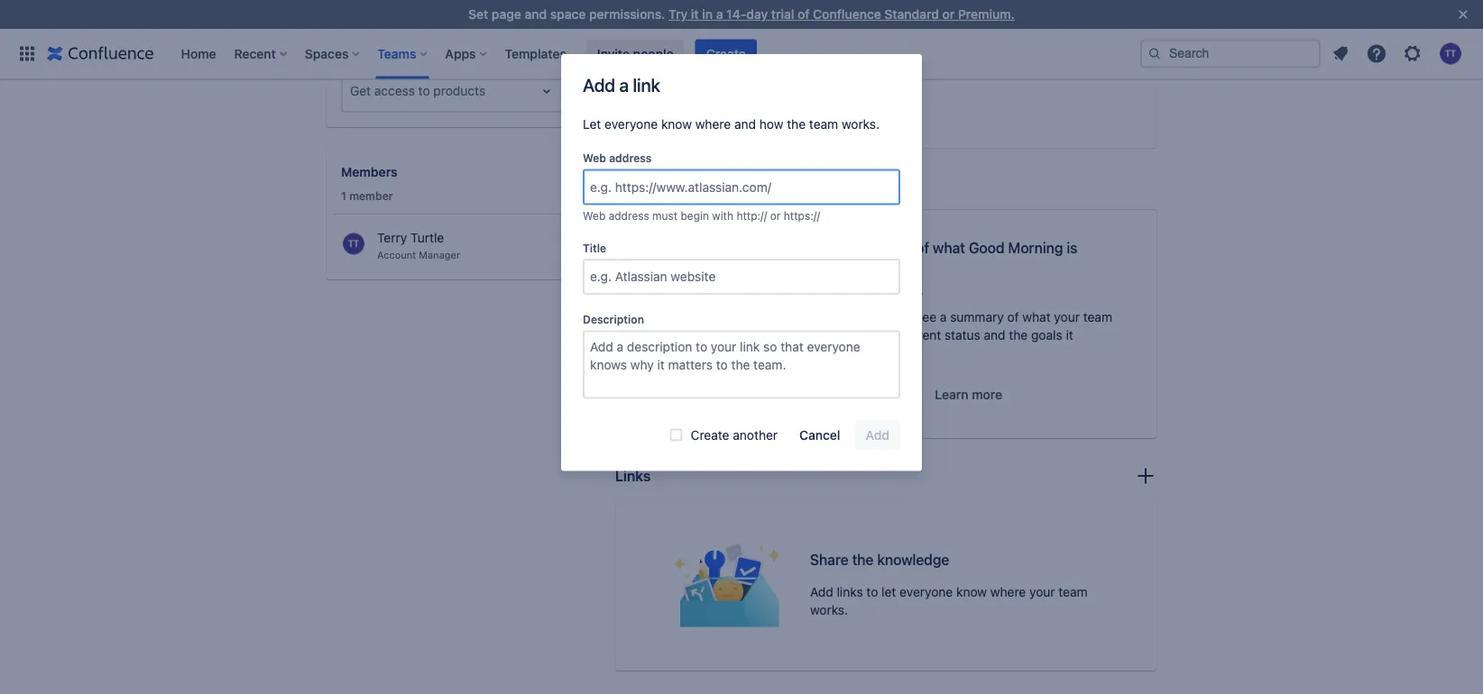 Task type: vqa. For each thing, say whether or not it's contained in the screenshot.
bottommost "team's"
yes



Task type: locate. For each thing, give the bounding box(es) containing it.
1 vertical spatial to
[[704, 178, 718, 195]]

on inside see the status of what good morning is working on
[[874, 257, 890, 274]]

address for web address must begin with http:// or https://
[[609, 210, 649, 222]]

banner containing home
[[0, 28, 1483, 79]]

nacho prod up new
[[668, 10, 723, 22]]

close image
[[1453, 4, 1474, 25]]

1 vertical spatial it
[[1066, 328, 1073, 343]]

0 horizontal spatial to
[[418, 83, 430, 98]]

status
[[871, 239, 912, 256], [945, 328, 981, 343]]

nacho
[[668, 10, 698, 22], [668, 50, 698, 62]]

0 vertical spatial where
[[695, 117, 731, 132]]

banner
[[0, 28, 1483, 79]]

0 vertical spatial nacho
[[668, 10, 698, 22]]

it left in
[[691, 7, 699, 22]]

0 horizontal spatial everyone
[[605, 117, 658, 132]]

your for what
[[1054, 310, 1080, 325]]

october down confluence
[[827, 50, 866, 62]]

1 horizontal spatial it
[[1066, 328, 1073, 343]]

2 2023 from the top
[[887, 50, 912, 62]]

on down try it in a 14-day trial of confluence standard or premium. link at top
[[813, 50, 824, 62]]

2 vertical spatial a
[[940, 310, 947, 325]]

1 october from the top
[[827, 10, 866, 22]]

1 vertical spatial 30,
[[869, 50, 884, 62]]

the
[[428, 33, 444, 46], [341, 46, 358, 59], [787, 117, 806, 132], [846, 239, 868, 256], [877, 328, 896, 343], [1009, 328, 1028, 343], [852, 552, 874, 569]]

0 vertical spatial you created this on october 30, 2023
[[733, 10, 912, 22]]

works.
[[842, 117, 880, 132], [810, 603, 848, 618]]

this
[[341, 13, 367, 28]]

0 vertical spatial created
[[754, 10, 790, 22]]

1 horizontal spatial of
[[916, 239, 929, 256]]

1 2023 from the top
[[887, 10, 912, 22]]

it right goals
[[1066, 328, 1073, 343]]

1 horizontal spatial add
[[810, 585, 834, 600]]

of up powered by atlas
[[916, 239, 929, 256]]

0 horizontal spatial what
[[933, 239, 965, 256]]

nacho prod down new
[[668, 50, 723, 62]]

30, down confluence
[[869, 50, 884, 62]]

0 vertical spatial by
[[511, 33, 524, 46]]

0 vertical spatial 30,
[[869, 10, 884, 22]]

see the status of what good morning is working on
[[817, 239, 1078, 274]]

morning
[[1008, 239, 1063, 256]]

0 horizontal spatial by
[[511, 33, 524, 46]]

updated
[[367, 33, 409, 46]]

get for get atlas free
[[828, 387, 850, 402]]

a right in
[[716, 7, 723, 22]]

know right let
[[956, 585, 987, 600]]

nacho down new
[[668, 50, 698, 62]]

created up program
[[754, 10, 790, 22]]

a left link
[[619, 74, 629, 95]]

2 vertical spatial and
[[984, 328, 1006, 343]]

add left links
[[810, 585, 834, 600]]

know
[[661, 117, 692, 132], [956, 585, 987, 600]]

status inside see the status of what good morning is working on
[[871, 239, 912, 256]]

of right trial
[[798, 7, 810, 22]]

prod down the rewards
[[701, 50, 723, 62]]

2023
[[887, 10, 912, 22], [887, 50, 912, 62]]

products
[[414, 13, 468, 28], [361, 46, 406, 59], [433, 83, 486, 98]]

http://
[[737, 210, 767, 222]]

add
[[583, 74, 615, 95], [810, 585, 834, 600]]

atlas up see
[[898, 285, 923, 298]]

everyone up web address
[[605, 117, 658, 132]]

to right 'access'
[[418, 83, 430, 98]]

0 vertical spatial to
[[418, 83, 430, 98]]

0 horizontal spatial get
[[350, 83, 371, 98]]

1 vertical spatial team's
[[447, 33, 481, 46]]

you down new rewards program on the top
[[733, 50, 751, 62]]

this down program
[[793, 50, 810, 62]]

on left use.
[[412, 33, 425, 46]]

team for help teammates see a summary of what your team works on, the current status and the goals it contributes to.
[[1083, 310, 1113, 325]]

more right 'learn'
[[972, 387, 1003, 402]]

0 horizontal spatial it
[[691, 7, 699, 22]]

0 vertical spatial everyone
[[605, 117, 658, 132]]

0 horizontal spatial add
[[583, 74, 615, 95]]

to for get
[[418, 83, 430, 98]]

or right 'http://'
[[770, 210, 781, 222]]

works. right 'how' at right top
[[842, 117, 880, 132]]

1 prod from the top
[[701, 10, 723, 22]]

share
[[810, 552, 849, 569]]

1 vertical spatial more
[[972, 387, 1003, 402]]

1 vertical spatial works.
[[810, 603, 848, 618]]

0 horizontal spatial know
[[661, 117, 692, 132]]

1 horizontal spatial and
[[734, 117, 756, 132]]

or right standard in the right top of the page
[[943, 7, 955, 22]]

0 vertical spatial create
[[706, 46, 746, 61]]

of right summary
[[1007, 310, 1019, 325]]

works. inside add links to let everyone know where your team works.
[[810, 603, 848, 618]]

you created this on october 30, 2023 up program
[[733, 10, 912, 22]]

this
[[793, 10, 810, 22], [793, 50, 810, 62]]

1 horizontal spatial by
[[883, 285, 895, 298]]

create inside add a link 'dialog'
[[691, 428, 730, 443]]

1 vertical spatial created
[[754, 50, 790, 62]]

web address must begin with http:// or https://
[[583, 210, 820, 222]]

global element
[[11, 28, 1137, 79]]

the right share
[[852, 552, 874, 569]]

1 vertical spatial status
[[945, 328, 981, 343]]

atlas
[[898, 285, 923, 298], [853, 387, 883, 402]]

1 vertical spatial october
[[827, 50, 866, 62]]

and
[[525, 7, 547, 22], [734, 117, 756, 132], [984, 328, 1006, 343]]

summary
[[950, 310, 1004, 325]]

a inside 'dialog'
[[619, 74, 629, 95]]

2 horizontal spatial of
[[1007, 310, 1019, 325]]

contributes
[[817, 346, 884, 361]]

1 vertical spatial team
[[1083, 310, 1113, 325]]

where inside add a link 'dialog'
[[695, 117, 731, 132]]

web up title
[[583, 210, 606, 222]]

try
[[669, 7, 688, 22]]

on
[[813, 10, 824, 22], [412, 33, 425, 46], [813, 50, 824, 62], [874, 257, 890, 274]]

what left 'good' at the right of the page
[[933, 239, 965, 256]]

works. inside add a link 'dialog'
[[842, 117, 880, 132]]

0 horizontal spatial and
[[525, 7, 547, 22]]

web down let
[[583, 152, 606, 165]]

october right trial
[[827, 10, 866, 22]]

0 horizontal spatial team's
[[370, 13, 410, 28]]

0 vertical spatial status
[[871, 239, 912, 256]]

1 vertical spatial prod
[[701, 50, 723, 62]]

atlas image
[[817, 284, 832, 299]]

2023 down standard in the right top of the page
[[887, 50, 912, 62]]

get
[[350, 83, 371, 98], [828, 387, 850, 402]]

your inside help teammates see a summary of what your team works on, the current status and the goals it contributes to.
[[1054, 310, 1080, 325]]

0 vertical spatial this
[[793, 10, 810, 22]]

account manager link
[[334, 226, 572, 265]]

0 horizontal spatial or
[[770, 210, 781, 222]]

address
[[609, 152, 652, 165], [609, 210, 649, 222]]

14-
[[726, 7, 747, 22]]

0 vertical spatial products
[[414, 13, 468, 28]]

0 vertical spatial address
[[609, 152, 652, 165]]

0 vertical spatial team
[[809, 117, 838, 132]]

1 vertical spatial address
[[609, 210, 649, 222]]

1 horizontal spatial know
[[956, 585, 987, 600]]

of
[[798, 7, 810, 22], [916, 239, 929, 256], [1007, 310, 1019, 325]]

know right show
[[661, 117, 692, 132]]

on inside this team's products stay updated on the team's work by joining the products they use.
[[412, 33, 425, 46]]

0 horizontal spatial of
[[798, 7, 810, 22]]

create
[[706, 46, 746, 61], [691, 428, 730, 443]]

where inside add links to let everyone know where your team works.
[[991, 585, 1026, 600]]

by up teammates
[[883, 285, 895, 298]]

0 vertical spatial nacho prod
[[668, 10, 723, 22]]

you up new rewards program on the top
[[733, 10, 751, 22]]

products left they
[[361, 46, 406, 59]]

what up goals
[[1023, 310, 1051, 325]]

0 horizontal spatial a
[[619, 74, 629, 95]]

1 vertical spatial 2023
[[887, 50, 912, 62]]

1 vertical spatial web
[[583, 210, 606, 222]]

1 vertical spatial nacho
[[668, 50, 698, 62]]

powered by atlas link
[[817, 284, 1128, 299]]

Web address field
[[585, 171, 899, 203]]

your inside add links to let everyone know where your team works.
[[1030, 585, 1055, 600]]

you
[[733, 10, 751, 22], [733, 50, 751, 62]]

address left must
[[609, 210, 649, 222]]

trial
[[771, 7, 794, 22]]

1 vertical spatial add
[[810, 585, 834, 600]]

october
[[827, 10, 866, 22], [827, 50, 866, 62]]

another
[[733, 428, 778, 443]]

create left another
[[691, 428, 730, 443]]

team
[[809, 117, 838, 132], [1083, 310, 1113, 325], [1059, 585, 1088, 600]]

get inside button
[[828, 387, 850, 402]]

to left let
[[867, 585, 878, 600]]

address for web address
[[609, 152, 652, 165]]

or
[[943, 7, 955, 22], [770, 210, 781, 222]]

prod left 14-
[[701, 10, 723, 22]]

created down program
[[754, 50, 790, 62]]

1 vertical spatial create
[[691, 428, 730, 443]]

it inside help teammates see a summary of what your team works on, the current status and the goals it contributes to.
[[1066, 328, 1073, 343]]

create down 14-
[[706, 46, 746, 61]]

of inside see the status of what good morning is working on
[[916, 239, 929, 256]]

get left 'access'
[[350, 83, 371, 98]]

add down 'invite'
[[583, 74, 615, 95]]

1 vertical spatial you
[[733, 50, 751, 62]]

and left 'how' at right top
[[734, 117, 756, 132]]

get down contributes
[[828, 387, 850, 402]]

0 vertical spatial it
[[691, 7, 699, 22]]

1 vertical spatial your
[[1030, 585, 1055, 600]]

permissions.
[[589, 7, 665, 22]]

let
[[583, 117, 601, 132]]

0 vertical spatial you
[[733, 10, 751, 22]]

1 horizontal spatial everyone
[[900, 585, 953, 600]]

your
[[1054, 310, 1080, 325], [1030, 585, 1055, 600]]

1 vertical spatial nacho prod
[[668, 50, 723, 62]]

0 horizontal spatial where
[[695, 117, 731, 132]]

team inside add links to let everyone know where your team works.
[[1059, 585, 1088, 600]]

2 you created this on october 30, 2023 from the top
[[733, 50, 912, 62]]

and inside add a link 'dialog'
[[734, 117, 756, 132]]

1 horizontal spatial status
[[945, 328, 981, 343]]

1 vertical spatial or
[[770, 210, 781, 222]]

to inside add links to let everyone know where your team works.
[[867, 585, 878, 600]]

2 horizontal spatial a
[[940, 310, 947, 325]]

more right show
[[660, 121, 684, 133]]

atlas left the free
[[853, 387, 883, 402]]

1 vertical spatial you created this on october 30, 2023
[[733, 50, 912, 62]]

status down summary
[[945, 328, 981, 343]]

to.
[[887, 346, 902, 361]]

2 nacho from the top
[[668, 50, 698, 62]]

to
[[418, 83, 430, 98], [704, 178, 718, 195], [867, 585, 878, 600]]

1 horizontal spatial or
[[943, 7, 955, 22]]

team inside help teammates see a summary of what your team works on, the current status and the goals it contributes to.
[[1083, 310, 1113, 325]]

you created this on october 30, 2023 down try it in a 14-day trial of confluence standard or premium. link at top
[[733, 50, 912, 62]]

see
[[916, 310, 937, 325]]

1 web from the top
[[583, 152, 606, 165]]

more inside button
[[972, 387, 1003, 402]]

0 vertical spatial or
[[943, 7, 955, 22]]

1 vertical spatial what
[[1023, 310, 1051, 325]]

1 horizontal spatial more
[[972, 387, 1003, 402]]

works. down links
[[810, 603, 848, 618]]

invite people
[[597, 46, 674, 61]]

1 horizontal spatial get
[[828, 387, 850, 402]]

0 horizontal spatial status
[[871, 239, 912, 256]]

nacho up new
[[668, 10, 698, 22]]

contributing
[[615, 178, 700, 195]]

everyone inside add a link 'dialog'
[[605, 117, 658, 132]]

everyone down 'knowledge' at the right bottom of the page
[[900, 585, 953, 600]]

address down show
[[609, 152, 652, 165]]

0 vertical spatial prod
[[701, 10, 723, 22]]

0 vertical spatial get
[[350, 83, 371, 98]]

0 vertical spatial october
[[827, 10, 866, 22]]

products down use.
[[433, 83, 486, 98]]

2 prod from the top
[[701, 50, 723, 62]]

1 horizontal spatial what
[[1023, 310, 1051, 325]]

team inside add a link 'dialog'
[[809, 117, 838, 132]]

1 horizontal spatial to
[[704, 178, 718, 195]]

add inside 'dialog'
[[583, 74, 615, 95]]

create link
[[695, 39, 757, 68]]

the left goals
[[1009, 328, 1028, 343]]

stay
[[341, 33, 364, 46]]

let
[[882, 585, 896, 600]]

0 vertical spatial know
[[661, 117, 692, 132]]

to up web address must begin with http:// or https://
[[704, 178, 718, 195]]

links
[[615, 468, 651, 485]]

2 horizontal spatial to
[[867, 585, 878, 600]]

team's
[[370, 13, 410, 28], [447, 33, 481, 46]]

1 vertical spatial a
[[619, 74, 629, 95]]

the right 'how' at right top
[[787, 117, 806, 132]]

0 vertical spatial your
[[1054, 310, 1080, 325]]

Search field
[[1140, 39, 1321, 68]]

30, left standard in the right top of the page
[[869, 10, 884, 22]]

a
[[716, 7, 723, 22], [619, 74, 629, 95], [940, 310, 947, 325]]

get for get access to products
[[350, 83, 371, 98]]

rewards
[[697, 33, 744, 48]]

team's down the set
[[447, 33, 481, 46]]

everyone
[[605, 117, 658, 132], [900, 585, 953, 600]]

let everyone know where and how the team works.
[[583, 117, 880, 132]]

0 vertical spatial works.
[[842, 117, 880, 132]]

confluence
[[813, 7, 881, 22]]

1 vertical spatial know
[[956, 585, 987, 600]]

created
[[754, 10, 790, 22], [754, 50, 790, 62]]

templates
[[505, 46, 567, 61]]

2 vertical spatial of
[[1007, 310, 1019, 325]]

1 vertical spatial of
[[916, 239, 929, 256]]

the down teammates
[[877, 328, 896, 343]]

0 vertical spatial a
[[716, 7, 723, 22]]

1 vertical spatial this
[[793, 50, 810, 62]]

and up joining
[[525, 7, 547, 22]]

0 horizontal spatial atlas
[[853, 387, 883, 402]]

2 web from the top
[[583, 210, 606, 222]]

create inside global element
[[706, 46, 746, 61]]

1 vertical spatial and
[[734, 117, 756, 132]]

goals
[[1031, 328, 1063, 343]]

0 vertical spatial what
[[933, 239, 965, 256]]

add inside add links to let everyone know where your team works.
[[810, 585, 834, 600]]

spaces button
[[299, 39, 367, 68]]

0 horizontal spatial more
[[660, 121, 684, 133]]

powered
[[836, 285, 880, 298]]

2 horizontal spatial and
[[984, 328, 1006, 343]]

on up powered by atlas
[[874, 257, 890, 274]]

confluence image
[[47, 43, 154, 65], [47, 43, 154, 65]]

1 vertical spatial products
[[361, 46, 406, 59]]

a right see
[[940, 310, 947, 325]]

this up program
[[793, 10, 810, 22]]

1 member
[[341, 189, 393, 202]]

know inside add links to let everyone know where your team works.
[[956, 585, 987, 600]]

2023 right confluence
[[887, 10, 912, 22]]

space
[[550, 7, 586, 22]]

status up powered by atlas
[[871, 239, 912, 256]]

0 vertical spatial team's
[[370, 13, 410, 28]]

0 vertical spatial more
[[660, 121, 684, 133]]

know inside add a link 'dialog'
[[661, 117, 692, 132]]

1 horizontal spatial where
[[991, 585, 1026, 600]]

by right work
[[511, 33, 524, 46]]

1 vertical spatial atlas
[[853, 387, 883, 402]]

the up working
[[846, 239, 868, 256]]

web for web address
[[583, 152, 606, 165]]

and down summary
[[984, 328, 1006, 343]]

1 this from the top
[[793, 10, 810, 22]]

30,
[[869, 10, 884, 22], [869, 50, 884, 62]]

products up use.
[[414, 13, 468, 28]]

team's up "updated"
[[370, 13, 410, 28]]



Task type: describe. For each thing, give the bounding box(es) containing it.
good
[[969, 239, 1005, 256]]

free
[[886, 387, 910, 402]]

people
[[633, 46, 674, 61]]

1 created from the top
[[754, 10, 790, 22]]

learn more
[[935, 387, 1003, 402]]

2 30, from the top
[[869, 50, 884, 62]]

2 october from the top
[[827, 50, 866, 62]]

share the knowledge
[[810, 552, 950, 569]]

create another
[[691, 428, 778, 443]]

invite
[[597, 46, 630, 61]]

in
[[702, 7, 713, 22]]

works
[[817, 328, 852, 343]]

the right "updated"
[[428, 33, 444, 46]]

Description text field
[[583, 331, 900, 399]]

see
[[817, 239, 843, 256]]

web for web address must begin with http:// or https://
[[583, 210, 606, 222]]

new
[[668, 33, 694, 48]]

joining
[[527, 33, 560, 46]]

team for add links to let everyone know where your team works.
[[1059, 585, 1088, 600]]

settings icon image
[[1402, 43, 1424, 65]]

set page and space permissions. try it in a 14-day trial of confluence standard or premium.
[[468, 7, 1015, 22]]

more for learn more
[[972, 387, 1003, 402]]

spaces
[[305, 46, 349, 61]]

status inside help teammates see a summary of what your team works on, the current status and the goals it contributes to.
[[945, 328, 981, 343]]

set
[[468, 7, 488, 22]]

powered by atlas
[[836, 285, 923, 298]]

day
[[746, 7, 768, 22]]

access
[[374, 83, 415, 98]]

with
[[712, 210, 734, 222]]

search image
[[1148, 46, 1162, 61]]

cancel
[[800, 428, 841, 443]]

to for add
[[867, 585, 878, 600]]

2 this from the top
[[793, 50, 810, 62]]

open image
[[536, 80, 558, 102]]

is
[[1067, 239, 1078, 256]]

2 you from the top
[[733, 50, 751, 62]]

knowledge
[[877, 552, 950, 569]]

use.
[[435, 46, 456, 59]]

standard
[[885, 7, 939, 22]]

learn
[[935, 387, 969, 402]]

2 vertical spatial products
[[433, 83, 486, 98]]

create for create another
[[691, 428, 730, 443]]

2 nacho prod from the top
[[668, 50, 723, 62]]

invite people button
[[586, 39, 685, 68]]

what inside see the status of what good morning is working on
[[933, 239, 965, 256]]

create for create
[[706, 46, 746, 61]]

page
[[492, 7, 521, 22]]

learn more button
[[924, 381, 1013, 410]]

show more
[[632, 121, 684, 133]]

premium.
[[958, 7, 1015, 22]]

and inside help teammates see a summary of what your team works on, the current status and the goals it contributes to.
[[984, 328, 1006, 343]]

2 created from the top
[[754, 50, 790, 62]]

program
[[747, 33, 796, 48]]

get atlas free button
[[817, 381, 921, 410]]

help teammates see a summary of what your team works on, the current status and the goals it contributes to.
[[817, 310, 1113, 361]]

0 vertical spatial and
[[525, 7, 547, 22]]

add for add a link
[[583, 74, 615, 95]]

description
[[583, 314, 644, 326]]

more for show more
[[660, 121, 684, 133]]

add a link
[[583, 74, 660, 95]]

get access to products
[[350, 83, 486, 98]]

try it in a 14-day trial of confluence standard or premium. link
[[669, 7, 1015, 22]]

1 you from the top
[[733, 10, 751, 22]]

account manager
[[377, 249, 460, 261]]

of inside help teammates see a summary of what your team works on, the current status and the goals it contributes to.
[[1007, 310, 1019, 325]]

1 nacho from the top
[[668, 10, 698, 22]]

or inside add a link 'dialog'
[[770, 210, 781, 222]]

the down 'this'
[[341, 46, 358, 59]]

on,
[[855, 328, 873, 343]]

add for add links to let everyone know where your team works.
[[810, 585, 834, 600]]

title
[[583, 242, 606, 254]]

a inside help teammates see a summary of what your team works on, the current status and the goals it contributes to.
[[940, 310, 947, 325]]

home link
[[175, 39, 222, 68]]

cancel button
[[789, 421, 851, 450]]

links
[[837, 585, 863, 600]]

link
[[633, 74, 660, 95]]

account
[[377, 249, 416, 261]]

members
[[341, 165, 398, 180]]

Title field
[[585, 261, 899, 293]]

get atlas free
[[828, 387, 910, 402]]

they
[[409, 46, 432, 59]]

1 30, from the top
[[869, 10, 884, 22]]

new rewards program
[[668, 33, 796, 48]]

begin
[[681, 210, 709, 222]]

this team's products stay updated on the team's work by joining the products they use.
[[341, 13, 560, 59]]

what inside help teammates see a summary of what your team works on, the current status and the goals it contributes to.
[[1023, 310, 1051, 325]]

atlas inside button
[[853, 387, 883, 402]]

1 you created this on october 30, 2023 from the top
[[733, 10, 912, 22]]

https://
[[784, 210, 820, 222]]

templates link
[[499, 39, 572, 68]]

add a link dialog
[[561, 54, 922, 471]]

the inside see the status of what good morning is working on
[[846, 239, 868, 256]]

1 horizontal spatial atlas
[[898, 285, 923, 298]]

show more link
[[632, 120, 684, 134]]

current
[[899, 328, 941, 343]]

web address
[[583, 152, 652, 165]]

must
[[652, 210, 678, 222]]

everyone inside add links to let everyone know where your team works.
[[900, 585, 953, 600]]

manager
[[419, 249, 460, 261]]

work
[[484, 33, 508, 46]]

1 nacho prod from the top
[[668, 10, 723, 22]]

home
[[181, 46, 216, 61]]

teammates
[[848, 310, 913, 325]]

show
[[632, 121, 657, 133]]

the inside add a link 'dialog'
[[787, 117, 806, 132]]

add link image
[[1135, 465, 1157, 487]]

member
[[349, 189, 393, 202]]

1 horizontal spatial a
[[716, 7, 723, 22]]

add links to let everyone know where your team works.
[[810, 585, 1088, 618]]

1
[[341, 189, 346, 202]]

by inside this team's products stay updated on the team's work by joining the products they use.
[[511, 33, 524, 46]]

contributing to
[[615, 178, 718, 195]]

on right trial
[[813, 10, 824, 22]]

help
[[817, 310, 844, 325]]

1 vertical spatial by
[[883, 285, 895, 298]]

working
[[817, 257, 870, 274]]

1 horizontal spatial team's
[[447, 33, 481, 46]]

how
[[760, 117, 784, 132]]

your for where
[[1030, 585, 1055, 600]]

0 vertical spatial of
[[798, 7, 810, 22]]



